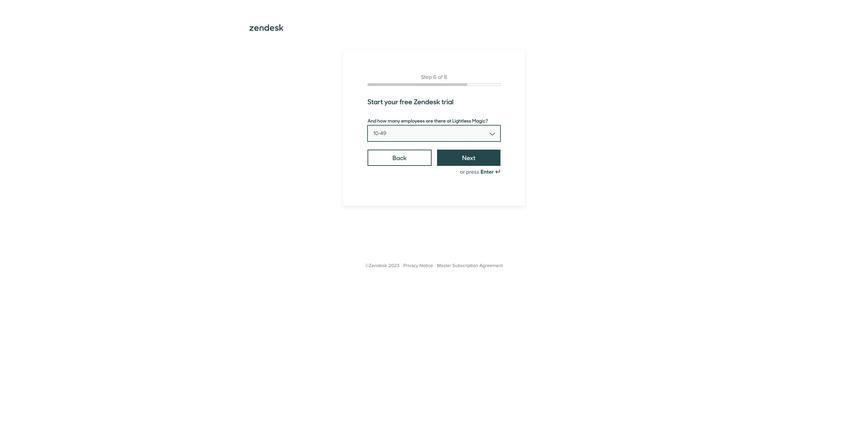 Task type: describe. For each thing, give the bounding box(es) containing it.
back
[[393, 154, 407, 162]]

back button
[[368, 150, 432, 166]]

next button
[[437, 150, 501, 166]]

master subscription agreement
[[437, 263, 503, 269]]

start your free zendesk trial
[[368, 97, 454, 106]]

zendesk image
[[250, 24, 284, 31]]

agreement
[[480, 263, 503, 269]]

subscription
[[453, 263, 478, 269]]

6
[[433, 74, 437, 81]]

2023
[[388, 263, 400, 269]]

at
[[447, 117, 452, 124]]

are
[[426, 117, 433, 124]]

lightless
[[452, 117, 471, 124]]

employees
[[401, 117, 425, 124]]

and
[[368, 117, 377, 124]]

enter
[[481, 169, 494, 176]]

next
[[462, 154, 476, 162]]

your
[[384, 97, 398, 106]]

or press enter
[[460, 169, 494, 176]]

master
[[437, 263, 451, 269]]

master subscription agreement link
[[437, 263, 503, 269]]



Task type: locate. For each thing, give the bounding box(es) containing it.
start
[[368, 97, 383, 106]]

?
[[486, 117, 488, 124]]

press
[[466, 169, 479, 176]]

©zendesk
[[365, 263, 387, 269]]

©zendesk 2023
[[365, 263, 400, 269]]

step
[[421, 74, 432, 81]]

of
[[438, 74, 443, 81]]

enter image
[[495, 170, 501, 175]]

privacy
[[403, 263, 418, 269]]

there
[[434, 117, 446, 124]]

©zendesk 2023 link
[[365, 263, 400, 269]]

step 6 of 8
[[421, 74, 447, 81]]

free
[[400, 97, 412, 106]]

magic
[[472, 117, 486, 124]]

notice
[[420, 263, 433, 269]]

how
[[377, 117, 387, 124]]

and how many employees are there at lightless magic ?
[[368, 117, 488, 124]]

or
[[460, 169, 465, 176]]

8
[[444, 74, 447, 81]]

trial
[[442, 97, 454, 106]]

zendesk
[[414, 97, 440, 106]]

privacy notice
[[403, 263, 433, 269]]

many
[[388, 117, 400, 124]]

privacy notice link
[[403, 263, 433, 269]]



Task type: vqa. For each thing, say whether or not it's contained in the screenshot.
THE MASTER SUBSCRIPTION AGREEMENT
yes



